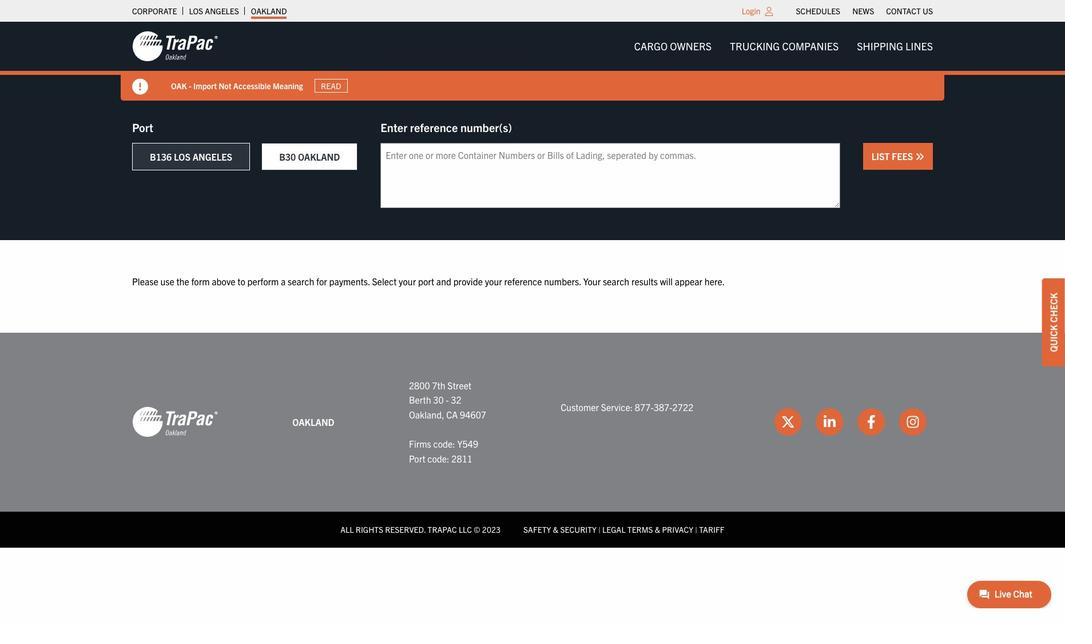 Task type: describe. For each thing, give the bounding box(es) containing it.
number(s)
[[461, 120, 512, 134]]

oakland image for footer containing 2800 7th street
[[132, 407, 218, 439]]

shipping lines link
[[848, 35, 943, 58]]

light image
[[765, 7, 773, 16]]

fees
[[892, 151, 914, 162]]

1 | from the left
[[599, 525, 601, 535]]

safety
[[524, 525, 551, 535]]

877-
[[635, 402, 654, 413]]

b30 oakland
[[279, 151, 340, 163]]

firms code:  y549 port code:  2811
[[409, 438, 478, 464]]

2 | from the left
[[696, 525, 698, 535]]

contact
[[887, 6, 921, 16]]

port
[[418, 276, 434, 287]]

30
[[433, 394, 444, 406]]

legal
[[603, 525, 626, 535]]

berth
[[409, 394, 431, 406]]

list fees
[[872, 151, 916, 162]]

all
[[341, 525, 354, 535]]

safety & security link
[[524, 525, 597, 535]]

los angeles link
[[189, 3, 239, 19]]

login link
[[742, 6, 761, 16]]

tariff
[[700, 525, 725, 535]]

login
[[742, 6, 761, 16]]

your
[[584, 276, 601, 287]]

enter reference number(s)
[[381, 120, 512, 134]]

ca
[[447, 409, 458, 421]]

payments.
[[329, 276, 370, 287]]

rights
[[356, 525, 383, 535]]

menu bar containing schedules
[[790, 3, 939, 19]]

read
[[321, 81, 341, 91]]

0 vertical spatial los
[[189, 6, 203, 16]]

firms
[[409, 438, 431, 450]]

1 vertical spatial reference
[[504, 276, 542, 287]]

1 vertical spatial code:
[[428, 453, 450, 464]]

news link
[[853, 3, 875, 19]]

b30
[[279, 151, 296, 163]]

schedules link
[[796, 3, 841, 19]]

shipping
[[857, 39, 904, 53]]

service:
[[601, 402, 633, 413]]

all rights reserved. trapac llc © 2023
[[341, 525, 501, 535]]

©
[[474, 525, 481, 535]]

oak
[[171, 80, 187, 91]]

- inside banner
[[189, 80, 192, 91]]

b136
[[150, 151, 172, 163]]

results
[[632, 276, 658, 287]]

quick
[[1048, 325, 1060, 352]]

appear
[[675, 276, 703, 287]]

import
[[193, 80, 217, 91]]

trucking companies
[[730, 39, 839, 53]]

a
[[281, 276, 286, 287]]

32
[[451, 394, 462, 406]]

oakland link
[[251, 3, 287, 19]]

menu bar inside banner
[[625, 35, 943, 58]]

contact us
[[887, 6, 933, 16]]

0 vertical spatial reference
[[410, 120, 458, 134]]

Enter reference number(s) text field
[[381, 143, 841, 208]]

lines
[[906, 39, 933, 53]]

oakland inside footer
[[293, 416, 335, 428]]

- inside 2800 7th street berth 30 - 32 oakland, ca 94607
[[446, 394, 449, 406]]

contact us link
[[887, 3, 933, 19]]

read link
[[315, 79, 348, 93]]

companies
[[783, 39, 839, 53]]

oakland,
[[409, 409, 444, 421]]

tariff link
[[700, 525, 725, 535]]

customer service: 877-387-2722
[[561, 402, 694, 413]]

please
[[132, 276, 158, 287]]

2811
[[452, 453, 473, 464]]

2800
[[409, 380, 430, 391]]

los angeles
[[189, 6, 239, 16]]

0 vertical spatial oakland
[[251, 6, 287, 16]]

safety & security | legal terms & privacy | tariff
[[524, 525, 725, 535]]



Task type: vqa. For each thing, say whether or not it's contained in the screenshot.
terminal to the bottom
no



Task type: locate. For each thing, give the bounding box(es) containing it.
port down firms
[[409, 453, 426, 464]]

your
[[399, 276, 416, 287], [485, 276, 502, 287]]

your right provide
[[485, 276, 502, 287]]

2722
[[673, 402, 694, 413]]

|
[[599, 525, 601, 535], [696, 525, 698, 535]]

reserved.
[[385, 525, 426, 535]]

-
[[189, 80, 192, 91], [446, 394, 449, 406]]

los right b136 at the top left
[[174, 151, 191, 163]]

schedules
[[796, 6, 841, 16]]

2 & from the left
[[655, 525, 661, 535]]

not
[[219, 80, 232, 91]]

use
[[160, 276, 174, 287]]

provide
[[454, 276, 483, 287]]

angeles left oakland link at the top of the page
[[205, 6, 239, 16]]

solid image
[[916, 152, 925, 161]]

0 horizontal spatial search
[[288, 276, 314, 287]]

street
[[448, 380, 472, 391]]

code: up 2811
[[433, 438, 455, 450]]

will
[[660, 276, 673, 287]]

shipping lines
[[857, 39, 933, 53]]

2 search from the left
[[603, 276, 630, 287]]

0 horizontal spatial |
[[599, 525, 601, 535]]

1 horizontal spatial reference
[[504, 276, 542, 287]]

to
[[238, 276, 245, 287]]

accessible
[[233, 80, 271, 91]]

2 vertical spatial oakland
[[293, 416, 335, 428]]

corporate
[[132, 6, 177, 16]]

banner containing cargo owners
[[0, 22, 1066, 101]]

387-
[[654, 402, 673, 413]]

1 horizontal spatial your
[[485, 276, 502, 287]]

0 horizontal spatial reference
[[410, 120, 458, 134]]

los
[[189, 6, 203, 16], [174, 151, 191, 163]]

here.
[[705, 276, 725, 287]]

1 vertical spatial oakland
[[298, 151, 340, 163]]

search
[[288, 276, 314, 287], [603, 276, 630, 287]]

cargo
[[634, 39, 668, 53]]

select
[[372, 276, 397, 287]]

check
[[1048, 293, 1060, 323]]

7th
[[432, 380, 446, 391]]

reference
[[410, 120, 458, 134], [504, 276, 542, 287]]

list fees button
[[863, 143, 933, 170]]

oak - import not accessible meaning
[[171, 80, 303, 91]]

privacy
[[662, 525, 694, 535]]

0 horizontal spatial your
[[399, 276, 416, 287]]

0 vertical spatial angeles
[[205, 6, 239, 16]]

oakland image inside banner
[[132, 30, 218, 62]]

perform
[[247, 276, 279, 287]]

1 & from the left
[[553, 525, 559, 535]]

1 oakland image from the top
[[132, 30, 218, 62]]

94607
[[460, 409, 486, 421]]

llc
[[459, 525, 472, 535]]

trucking companies link
[[721, 35, 848, 58]]

numbers.
[[544, 276, 581, 287]]

the
[[176, 276, 189, 287]]

news
[[853, 6, 875, 16]]

1 search from the left
[[288, 276, 314, 287]]

b136 los angeles
[[150, 151, 232, 163]]

owners
[[670, 39, 712, 53]]

0 vertical spatial oakland image
[[132, 30, 218, 62]]

customer
[[561, 402, 599, 413]]

oakland image
[[132, 30, 218, 62], [132, 407, 218, 439]]

enter
[[381, 120, 408, 134]]

footer
[[0, 333, 1066, 548]]

port
[[132, 120, 153, 134], [409, 453, 426, 464]]

1 horizontal spatial |
[[696, 525, 698, 535]]

cargo owners
[[634, 39, 712, 53]]

2 your from the left
[[485, 276, 502, 287]]

los right corporate on the top
[[189, 6, 203, 16]]

1 vertical spatial angeles
[[193, 151, 232, 163]]

angeles
[[205, 6, 239, 16], [193, 151, 232, 163]]

oakland image for banner in the top of the page containing cargo owners
[[132, 30, 218, 62]]

0 vertical spatial port
[[132, 120, 153, 134]]

0 horizontal spatial port
[[132, 120, 153, 134]]

oakland
[[251, 6, 287, 16], [298, 151, 340, 163], [293, 416, 335, 428]]

and
[[437, 276, 452, 287]]

port inside firms code:  y549 port code:  2811
[[409, 453, 426, 464]]

y549
[[458, 438, 478, 450]]

1 vertical spatial los
[[174, 151, 191, 163]]

quick check link
[[1043, 279, 1066, 367]]

- right oak
[[189, 80, 192, 91]]

1 vertical spatial oakland image
[[132, 407, 218, 439]]

trucking
[[730, 39, 780, 53]]

menu bar down light icon
[[625, 35, 943, 58]]

1 vertical spatial -
[[446, 394, 449, 406]]

legal terms & privacy link
[[603, 525, 694, 535]]

list
[[872, 151, 890, 162]]

meaning
[[273, 80, 303, 91]]

1 your from the left
[[399, 276, 416, 287]]

security
[[560, 525, 597, 535]]

1 vertical spatial port
[[409, 453, 426, 464]]

& right terms
[[655, 525, 661, 535]]

code: down firms
[[428, 453, 450, 464]]

please use the form above to perform a search for payments. select your port and provide your reference numbers. your search results will appear here.
[[132, 276, 725, 287]]

port up b136 at the top left
[[132, 120, 153, 134]]

angeles right b136 at the top left
[[193, 151, 232, 163]]

for
[[317, 276, 327, 287]]

- right 30
[[446, 394, 449, 406]]

0 vertical spatial menu bar
[[790, 3, 939, 19]]

2800 7th street berth 30 - 32 oakland, ca 94607
[[409, 380, 486, 421]]

1 horizontal spatial &
[[655, 525, 661, 535]]

&
[[553, 525, 559, 535], [655, 525, 661, 535]]

menu bar containing cargo owners
[[625, 35, 943, 58]]

terms
[[628, 525, 653, 535]]

menu bar
[[790, 3, 939, 19], [625, 35, 943, 58]]

corporate link
[[132, 3, 177, 19]]

0 horizontal spatial &
[[553, 525, 559, 535]]

| left legal
[[599, 525, 601, 535]]

form
[[191, 276, 210, 287]]

banner
[[0, 22, 1066, 101]]

0 horizontal spatial -
[[189, 80, 192, 91]]

reference left numbers.
[[504, 276, 542, 287]]

| left tariff
[[696, 525, 698, 535]]

1 vertical spatial menu bar
[[625, 35, 943, 58]]

1 horizontal spatial search
[[603, 276, 630, 287]]

your left port
[[399, 276, 416, 287]]

search right a
[[288, 276, 314, 287]]

2 oakland image from the top
[[132, 407, 218, 439]]

solid image
[[132, 79, 148, 95]]

quick check
[[1048, 293, 1060, 352]]

menu bar up the shipping
[[790, 3, 939, 19]]

0 vertical spatial code:
[[433, 438, 455, 450]]

1 horizontal spatial -
[[446, 394, 449, 406]]

footer containing 2800 7th street
[[0, 333, 1066, 548]]

search right your at the right of page
[[603, 276, 630, 287]]

& right safety
[[553, 525, 559, 535]]

trapac
[[428, 525, 457, 535]]

oakland image inside footer
[[132, 407, 218, 439]]

cargo owners link
[[625, 35, 721, 58]]

1 horizontal spatial port
[[409, 453, 426, 464]]

reference right enter
[[410, 120, 458, 134]]

us
[[923, 6, 933, 16]]

0 vertical spatial -
[[189, 80, 192, 91]]



